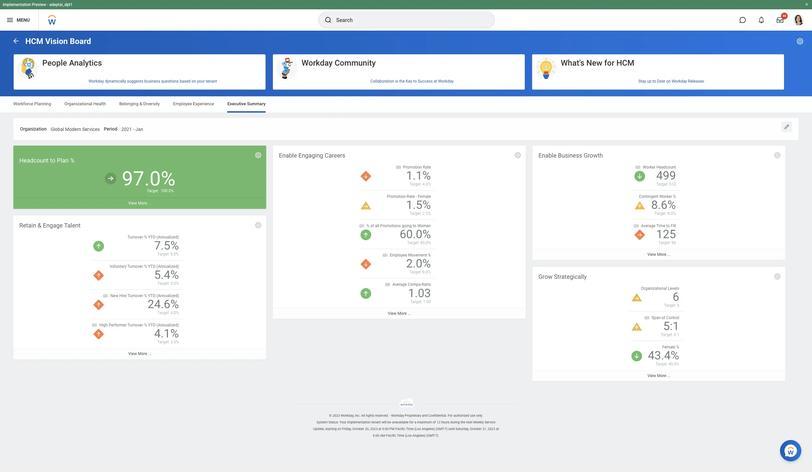 Task type: locate. For each thing, give the bounding box(es) containing it.
0 vertical spatial hcm
[[25, 37, 43, 46]]

1 horizontal spatial female
[[662, 345, 675, 350]]

% down 510
[[673, 194, 676, 199]]

confidential.
[[428, 414, 447, 417]]

new left hire
[[110, 294, 118, 298]]

strategically
[[554, 273, 587, 280]]

more inside enable engaging careers element
[[398, 311, 407, 316]]

period
[[104, 126, 117, 132]]

0 vertical spatial 4.0%
[[422, 182, 431, 187]]

more down 125 target 90
[[657, 252, 666, 257]]

retain & engage talent element
[[13, 216, 266, 359]]

average inside enable engaging careers element
[[393, 282, 407, 287]]

0 horizontal spatial the
[[399, 79, 405, 83]]

target inside 1.1% target 4.0%
[[410, 182, 421, 187]]

target for 5:1
[[661, 333, 672, 337]]

target inside 8.6% target 8.0%
[[655, 211, 666, 216]]

on
[[192, 79, 196, 83], [666, 79, 671, 83], [338, 427, 341, 431]]

target for 43.4%
[[656, 362, 667, 367]]

target left 1.00
[[410, 299, 422, 304]]

target inside 1.5% target 2.5%
[[410, 211, 421, 216]]

43.4% target 40.0%
[[648, 349, 679, 367]]

more inside the grow strategically element
[[657, 374, 666, 378]]

ytd down "24.6% target 4.0%"
[[148, 323, 155, 328]]

(los down 'a' on the right of the page
[[414, 427, 421, 431]]

target inside 5:1 target 6:1
[[661, 333, 672, 337]]

0 horizontal spatial female
[[418, 194, 431, 199]]

turnover
[[128, 235, 143, 240], [128, 264, 143, 269], [128, 294, 143, 298], [128, 323, 143, 328]]

down bad image
[[360, 171, 371, 182]]

... for 5.4%
[[148, 352, 151, 356]]

view more ... down 1.03 target 1.00
[[388, 311, 411, 316]]

target inside "24.6% target 4.0%"
[[157, 311, 169, 315]]

view more ... for 8.6%
[[648, 252, 670, 257]]

0 horizontal spatial implementation
[[3, 2, 31, 7]]

4.0% for 24.6%
[[170, 311, 179, 315]]

97.0% main content
[[0, 31, 812, 387]]

more for 1.5%
[[398, 311, 407, 316]]

tab list
[[7, 97, 805, 113]]

% left 4.1%
[[144, 323, 147, 328]]

workday inside © 2023 workday, inc. all rights reserved. - workday proprietary and confidential. for authorized use only. system status: your implementation tenant will be unavailable for a maximum of 12 hours during the next weekly service update; starting on friday, october 20, 2023 at 6:00 pm pacific time (los angeles) (gmt-7) until saturday, october 21, 2023 at 6:00 am pacific time (los angeles) (gmt-7).
[[391, 414, 404, 417]]

edit image
[[783, 124, 790, 130]]

the
[[399, 79, 405, 83], [461, 420, 465, 424]]

dynamically
[[105, 79, 126, 83]]

view for 5.4%
[[128, 352, 137, 356]]

2 horizontal spatial time
[[656, 224, 665, 228]]

1 horizontal spatial tenant
[[371, 420, 381, 424]]

on left friday, at bottom
[[338, 427, 341, 431]]

1 vertical spatial rate
[[407, 194, 415, 199]]

ytd down 7.5% target 8.0%
[[148, 264, 155, 269]]

target inside 125 target 90
[[659, 241, 670, 245]]

1 vertical spatial of
[[662, 316, 665, 320]]

target inside 5.4% target 5.0%
[[157, 281, 169, 286]]

target left 6:1 at the right of page
[[661, 333, 672, 337]]

turnover up voluntary turnover % ytd (annualized)
[[128, 235, 143, 240]]

on inside © 2023 workday, inc. all rights reserved. - workday proprietary and confidential. for authorized use only. system status: your implementation tenant will be unavailable for a maximum of 12 hours during the next weekly service update; starting on friday, october 20, 2023 at 6:00 pm pacific time (los angeles) (gmt-7) until saturday, october 21, 2023 at 6:00 am pacific time (los angeles) (gmt-7).
[[338, 427, 341, 431]]

menu
[[17, 17, 30, 23]]

2023
[[333, 414, 340, 417], [370, 427, 378, 431], [488, 427, 495, 431]]

experience
[[193, 101, 214, 106]]

global modern services
[[51, 127, 100, 132]]

60.0%
[[400, 228, 431, 241]]

6:00 left am
[[373, 434, 379, 437]]

organization element
[[51, 122, 100, 135]]

up bad image up high at the left bottom of the page
[[93, 300, 104, 310]]

employee left experience
[[173, 101, 192, 106]]

next
[[466, 420, 473, 424]]

0 horizontal spatial for
[[409, 420, 414, 424]]

97.0%
[[122, 167, 175, 190]]

close environment banner image
[[805, 2, 809, 6]]

female inside enable engaging careers element
[[418, 194, 431, 199]]

of inside © 2023 workday, inc. all rights reserved. - workday proprietary and confidential. for authorized use only. system status: your implementation tenant will be unavailable for a maximum of 12 hours during the next weekly service update; starting on friday, october 20, 2023 at 6:00 pm pacific time (los angeles) (gmt-7) until saturday, october 21, 2023 at 6:00 am pacific time (los angeles) (gmt-7).
[[433, 420, 436, 424]]

0 horizontal spatial average
[[393, 282, 407, 287]]

search image
[[324, 16, 332, 24]]

organizational left the levels
[[641, 286, 667, 291]]

the left next
[[461, 420, 465, 424]]

1 horizontal spatial for
[[604, 58, 615, 68]]

1 horizontal spatial headcount
[[657, 165, 676, 170]]

4.0% down promotion rate
[[422, 182, 431, 187]]

notifications large image
[[758, 17, 765, 23]]

at right 21, at right
[[496, 427, 499, 431]]

target for 1.03
[[410, 299, 422, 304]]

services
[[82, 127, 100, 132]]

enable for 1.1%
[[279, 152, 297, 159]]

target up average time to fill
[[655, 211, 666, 216]]

0 horizontal spatial of
[[370, 224, 374, 228]]

3 (annualized) from the top
[[156, 294, 179, 298]]

... down high performer turnover % ytd (annualized)
[[148, 352, 151, 356]]

1 horizontal spatial on
[[338, 427, 341, 431]]

target for 6
[[664, 303, 675, 308]]

worker down 510
[[660, 194, 672, 199]]

1 horizontal spatial (los
[[414, 427, 421, 431]]

8.0% inside 7.5% target 8.0%
[[170, 252, 179, 257]]

women
[[417, 224, 431, 228]]

(gmt- down 12 in the right of the page
[[436, 427, 445, 431]]

view more ... link down high performer turnover % ytd (annualized)
[[13, 348, 266, 359]]

0 vertical spatial implementation
[[3, 2, 31, 7]]

up good image down neutral warning image
[[360, 230, 371, 240]]

stay up to date on workday releases link
[[532, 76, 784, 86]]

tab list containing workforce planning
[[7, 97, 805, 113]]

success
[[418, 79, 433, 83]]

0 horizontal spatial rate
[[407, 194, 415, 199]]

ytd up voluntary turnover % ytd (annualized)
[[148, 235, 155, 240]]

(gmt- down maximum
[[426, 434, 435, 437]]

8.0%
[[668, 211, 676, 216], [170, 252, 179, 257], [422, 270, 431, 275]]

1 vertical spatial 8.0%
[[170, 252, 179, 257]]

2 horizontal spatial 8.0%
[[668, 211, 676, 216]]

2 up bad image from the top
[[93, 329, 104, 340]]

high performer turnover % ytd (annualized)
[[99, 323, 179, 328]]

% down 6:1 at the right of page
[[676, 345, 679, 350]]

1 horizontal spatial &
[[140, 101, 142, 106]]

%
[[70, 157, 75, 164], [673, 194, 676, 199], [366, 224, 369, 228], [144, 235, 147, 240], [428, 253, 431, 258], [144, 264, 147, 269], [144, 294, 147, 298], [144, 323, 147, 328], [676, 345, 679, 350]]

am
[[380, 434, 385, 437]]

0 horizontal spatial tenant
[[206, 79, 217, 83]]

0 horizontal spatial &
[[38, 222, 41, 229]]

0 horizontal spatial (los
[[405, 434, 412, 437]]

voluntary
[[110, 264, 127, 269]]

rate for promotion rate
[[423, 165, 431, 170]]

target inside 97.0% target 100.0%
[[147, 189, 158, 193]]

43.4%
[[648, 349, 679, 363]]

2 (annualized) from the top
[[156, 264, 179, 269]]

4.0% for 1.1%
[[422, 182, 431, 187]]

0 vertical spatial 6:00
[[382, 427, 389, 431]]

enable left engaging
[[279, 152, 297, 159]]

1 vertical spatial employee
[[390, 253, 407, 258]]

view for 8.6%
[[648, 252, 656, 257]]

% left the '5.4%' at the left bottom of the page
[[144, 264, 147, 269]]

contingent
[[639, 194, 659, 199]]

justify image
[[6, 16, 14, 24]]

pacific down unavailable at the bottom
[[395, 427, 405, 431]]

workday inside workday community button
[[302, 58, 333, 68]]

promotion up promotion rate - female
[[403, 165, 422, 170]]

view inside retain & engage talent element
[[128, 352, 137, 356]]

grow strategically element
[[533, 267, 785, 381]]

5.0%
[[170, 281, 179, 286]]

0 vertical spatial pacific
[[395, 427, 405, 431]]

1 vertical spatial female
[[662, 345, 675, 350]]

2.0%
[[406, 257, 431, 271]]

1 horizontal spatial (gmt-
[[436, 427, 445, 431]]

target inside the 4.1% target 3.5%
[[157, 340, 169, 345]]

view more ... link for 5.4%
[[13, 348, 266, 359]]

0 vertical spatial the
[[399, 79, 405, 83]]

up bad image
[[93, 300, 104, 310], [93, 329, 104, 340]]

... down 1.03 target 1.00
[[408, 311, 411, 316]]

... inside retain & engage talent element
[[148, 352, 151, 356]]

maximum
[[417, 420, 432, 424]]

what's
[[561, 58, 584, 68]]

target
[[410, 182, 421, 187], [656, 182, 668, 187], [147, 189, 158, 193], [410, 211, 421, 216], [655, 211, 666, 216], [407, 241, 419, 245], [659, 241, 670, 245], [157, 252, 169, 257], [410, 270, 421, 275], [157, 281, 169, 286], [410, 299, 422, 304], [664, 303, 675, 308], [157, 311, 169, 315], [661, 333, 672, 337], [157, 340, 169, 345], [656, 362, 667, 367]]

30 button
[[773, 13, 788, 27]]

at
[[434, 79, 437, 83], [378, 427, 381, 431], [496, 427, 499, 431]]

1 vertical spatial implementation
[[347, 420, 371, 424]]

1 horizontal spatial hcm
[[617, 58, 634, 68]]

worker
[[643, 165, 656, 170], [660, 194, 672, 199]]

0 horizontal spatial employee
[[173, 101, 192, 106]]

1 horizontal spatial october
[[470, 427, 482, 431]]

to right "key"
[[413, 79, 417, 83]]

your
[[197, 79, 205, 83]]

... inside enable business growth element
[[667, 252, 670, 257]]

1 vertical spatial the
[[461, 420, 465, 424]]

of inside enable engaging careers element
[[370, 224, 374, 228]]

up bad image for 4.1%
[[93, 329, 104, 340]]

workday dynamically suggests business questions based on your tenant
[[89, 79, 217, 83]]

2023 right 21, at right
[[488, 427, 495, 431]]

0 vertical spatial 8.0%
[[668, 211, 676, 216]]

people
[[42, 58, 67, 68]]

of left all
[[370, 224, 374, 228]]

menu banner
[[0, 0, 812, 31]]

target inside 6 target 5
[[664, 303, 675, 308]]

0 vertical spatial for
[[604, 58, 615, 68]]

new hire turnover % ytd (annualized)
[[110, 294, 179, 298]]

promotion left "1.5%"
[[387, 194, 406, 199]]

1 vertical spatial promotion
[[387, 194, 406, 199]]

view more ... inside the grow strategically element
[[648, 374, 670, 378]]

target up 4.1%
[[157, 311, 169, 315]]

0 horizontal spatial october
[[352, 427, 364, 431]]

up warning image up down good icon
[[631, 323, 642, 331]]

turnover right voluntary in the left bottom of the page
[[128, 264, 143, 269]]

view more ... inside retain & engage talent element
[[128, 352, 151, 356]]

until
[[448, 427, 455, 431]]

span
[[652, 316, 661, 320]]

... for 1.5%
[[408, 311, 411, 316]]

more down high performer turnover % ytd (annualized)
[[138, 352, 147, 356]]

0 vertical spatial employee
[[173, 101, 192, 106]]

target up compa-
[[410, 270, 421, 275]]

promotion rate - female
[[387, 194, 431, 199]]

1 horizontal spatial at
[[434, 79, 437, 83]]

3 ytd from the top
[[148, 294, 155, 298]]

1 vertical spatial average
[[393, 282, 407, 287]]

2 vertical spatial 8.0%
[[422, 270, 431, 275]]

female %
[[662, 345, 679, 350]]

of inside the grow strategically element
[[662, 316, 665, 320]]

2023 right ©
[[333, 414, 340, 417]]

target left 5.0%
[[157, 281, 169, 286]]

retain & engage talent
[[19, 222, 81, 229]]

target for 97.0%
[[147, 189, 158, 193]]

1 horizontal spatial 6:00
[[382, 427, 389, 431]]

0 vertical spatial &
[[140, 101, 142, 106]]

going
[[402, 224, 412, 228]]

angeles) down maximum
[[422, 427, 435, 431]]

view more ... link down 90
[[533, 249, 785, 260]]

implementation down 'inc.'
[[347, 420, 371, 424]]

0 vertical spatial average
[[641, 224, 655, 228]]

more
[[138, 201, 147, 206], [657, 252, 666, 257], [398, 311, 407, 316], [138, 352, 147, 356], [657, 374, 666, 378]]

headcount up 510
[[657, 165, 676, 170]]

1 vertical spatial tenant
[[371, 420, 381, 424]]

tenant inside © 2023 workday, inc. all rights reserved. - workday proprietary and confidential. for authorized use only. system status: your implementation tenant will be unavailable for a maximum of 12 hours during the next weekly service update; starting on friday, october 20, 2023 at 6:00 pm pacific time (los angeles) (gmt-7) until saturday, october 21, 2023 at 6:00 am pacific time (los angeles) (gmt-7).
[[371, 420, 381, 424]]

... down 125 target 90
[[667, 252, 670, 257]]

0 vertical spatial (los
[[414, 427, 421, 431]]

up warning image
[[635, 202, 645, 210], [631, 323, 642, 331]]

all
[[361, 414, 365, 417]]

2 enable from the left
[[539, 152, 557, 159]]

1 horizontal spatial of
[[433, 420, 436, 424]]

saturday,
[[456, 427, 469, 431]]

24.6%
[[148, 298, 179, 311]]

1 horizontal spatial new
[[586, 58, 602, 68]]

1 horizontal spatial rate
[[423, 165, 431, 170]]

... inside the grow strategically element
[[667, 374, 670, 378]]

more down 97.0% target 100.0%
[[138, 201, 147, 206]]

footer
[[0, 398, 812, 439]]

angeles)
[[422, 427, 435, 431], [413, 434, 426, 437]]

new right what's
[[586, 58, 602, 68]]

1 vertical spatial hcm
[[617, 58, 634, 68]]

organizational
[[64, 101, 92, 106], [641, 286, 667, 291]]

90
[[672, 241, 676, 245]]

to inside enable engaging careers element
[[413, 224, 416, 228]]

8.0% up the '5.4%' at the left bottom of the page
[[170, 252, 179, 257]]

at right success
[[434, 79, 437, 83]]

8.6% target 8.0%
[[651, 198, 676, 216]]

4.0% inside 1.1% target 4.0%
[[422, 182, 431, 187]]

of left 12 in the right of the page
[[433, 420, 436, 424]]

0 vertical spatial rate
[[423, 165, 431, 170]]

turnover right performer
[[128, 323, 143, 328]]

view inside enable business growth element
[[648, 252, 656, 257]]

ratio
[[422, 282, 431, 287]]

1 horizontal spatial 4.0%
[[422, 182, 431, 187]]

1 vertical spatial for
[[409, 420, 414, 424]]

female inside the grow strategically element
[[662, 345, 675, 350]]

pacific down pm
[[386, 434, 396, 437]]

average left compa-
[[393, 282, 407, 287]]

target inside 43.4% target 40.0%
[[656, 362, 667, 367]]

8.0% inside 8.6% target 8.0%
[[668, 211, 676, 216]]

new inside retain & engage talent element
[[110, 294, 118, 298]]

target inside 60.0% target 45.0%
[[407, 241, 419, 245]]

workday
[[302, 58, 333, 68], [89, 79, 104, 83], [438, 79, 454, 83], [672, 79, 687, 83], [391, 414, 404, 417]]

8.0% up ratio
[[422, 270, 431, 275]]

1 horizontal spatial worker
[[660, 194, 672, 199]]

inc.
[[355, 414, 360, 417]]

engage
[[43, 222, 63, 229]]

0 horizontal spatial headcount
[[19, 157, 49, 164]]

enable for 499
[[539, 152, 557, 159]]

1 turnover from the top
[[128, 235, 143, 240]]

- right preview
[[47, 2, 48, 7]]

1 enable from the left
[[279, 152, 297, 159]]

0 vertical spatial angeles)
[[422, 427, 435, 431]]

to right up
[[653, 79, 656, 83]]

organizational inside the grow strategically element
[[641, 286, 667, 291]]

target up promotion rate - female
[[410, 182, 421, 187]]

for
[[604, 58, 615, 68], [409, 420, 414, 424]]

contingent worker %
[[639, 194, 676, 199]]

view more ... inside enable business growth element
[[648, 252, 670, 257]]

0 vertical spatial up bad image
[[93, 300, 104, 310]]

tab list inside 97.0% main content
[[7, 97, 805, 113]]

1 vertical spatial up good image
[[93, 241, 104, 252]]

suggests
[[127, 79, 143, 83]]

view inside enable engaging careers element
[[388, 311, 397, 316]]

compa-
[[408, 282, 422, 287]]

view for 1.5%
[[388, 311, 397, 316]]

analytics
[[69, 58, 102, 68]]

preview
[[32, 2, 46, 7]]

1 horizontal spatial up good image
[[360, 230, 371, 240]]

view more ... for 5.4%
[[128, 352, 151, 356]]

for inside button
[[604, 58, 615, 68]]

target left 90
[[659, 241, 670, 245]]

0 horizontal spatial new
[[110, 294, 118, 298]]

summary
[[247, 101, 266, 106]]

0 vertical spatial tenant
[[206, 79, 217, 83]]

- up be
[[390, 414, 390, 417]]

the right is
[[399, 79, 405, 83]]

employee left the movement
[[390, 253, 407, 258]]

1 horizontal spatial average
[[641, 224, 655, 228]]

% left 7.5%
[[144, 235, 147, 240]]

up good image
[[360, 230, 371, 240], [93, 241, 104, 252]]

up warning image down contingent
[[635, 202, 645, 210]]

target left 2.5% on the right top of page
[[410, 211, 421, 216]]

125
[[656, 228, 676, 241]]

down good image
[[631, 351, 642, 362]]

0 horizontal spatial on
[[192, 79, 196, 83]]

more inside retain & engage talent element
[[138, 352, 147, 356]]

configure retain & engage talent image
[[255, 222, 262, 229]]

2023 right 20,
[[370, 427, 378, 431]]

target left 510
[[656, 182, 668, 187]]

0 horizontal spatial up good image
[[93, 241, 104, 252]]

october down weekly on the bottom of the page
[[470, 427, 482, 431]]

& right retain on the top left of the page
[[38, 222, 41, 229]]

employee inside enable engaging careers element
[[390, 253, 407, 258]]

view more ... down 125 target 90
[[648, 252, 670, 257]]

1 vertical spatial new
[[110, 294, 118, 298]]

- inside © 2023 workday, inc. all rights reserved. - workday proprietary and confidential. for authorized use only. system status: your implementation tenant will be unavailable for a maximum of 12 hours during the next weekly service update; starting on friday, october 20, 2023 at 6:00 pm pacific time (los angeles) (gmt-7) until saturday, october 21, 2023 at 6:00 am pacific time (los angeles) (gmt-7).
[[390, 414, 390, 417]]

enable business growth
[[539, 152, 603, 159]]

neutral good image
[[104, 172, 117, 185]]

8.6%
[[651, 198, 676, 212]]

up bad image
[[93, 270, 104, 281]]

0 vertical spatial time
[[656, 224, 665, 228]]

1 vertical spatial 6:00
[[373, 434, 379, 437]]

target up employee movement %
[[407, 241, 419, 245]]

4.0% up 4.1%
[[170, 311, 179, 315]]

% inside the grow strategically element
[[676, 345, 679, 350]]

rights
[[366, 414, 374, 417]]

enable business growth element
[[533, 146, 785, 260]]

the inside 97.0% main content
[[399, 79, 405, 83]]

0 vertical spatial new
[[586, 58, 602, 68]]

4.0% inside "24.6% target 4.0%"
[[170, 311, 179, 315]]

0 vertical spatial up warning image
[[635, 202, 645, 210]]

... inside enable engaging careers element
[[408, 311, 411, 316]]

enable left business
[[539, 152, 557, 159]]

1 october from the left
[[352, 427, 364, 431]]

average inside enable business growth element
[[641, 224, 655, 228]]

target for 60.0%
[[407, 241, 419, 245]]

1 vertical spatial 4.0%
[[170, 311, 179, 315]]

1 horizontal spatial enable
[[539, 152, 557, 159]]

up
[[647, 79, 652, 83]]

... down 40.0% on the bottom right
[[667, 374, 670, 378]]

october left 20,
[[352, 427, 364, 431]]

2 vertical spatial of
[[433, 420, 436, 424]]

tenant left will at left
[[371, 420, 381, 424]]

worker up down good image
[[643, 165, 656, 170]]

implementation inside © 2023 workday, inc. all rights reserved. - workday proprietary and confidential. for authorized use only. system status: your implementation tenant will be unavailable for a maximum of 12 hours during the next weekly service update; starting on friday, october 20, 2023 at 6:00 pm pacific time (los angeles) (gmt-7) until saturday, october 21, 2023 at 6:00 am pacific time (los angeles) (gmt-7).
[[347, 420, 371, 424]]

neutral bad image
[[635, 230, 645, 240]]

1 horizontal spatial 8.0%
[[422, 270, 431, 275]]

...
[[148, 201, 151, 206], [667, 252, 670, 257], [408, 311, 411, 316], [148, 352, 151, 356], [667, 374, 670, 378]]

view more ... link down 43.4% target 40.0%
[[533, 370, 785, 381]]

of right span at the right bottom of page
[[662, 316, 665, 320]]

% right the movement
[[428, 253, 431, 258]]

female down 6:1 at the right of page
[[662, 345, 675, 350]]

employee movement %
[[390, 253, 431, 258]]

average compa-ratio
[[393, 282, 431, 287]]

8.0% up the fill at the right top
[[668, 211, 676, 216]]

target left 5 at the right bottom of page
[[664, 303, 675, 308]]

0 vertical spatial female
[[418, 194, 431, 199]]

7).
[[435, 434, 439, 437]]

& left diversity
[[140, 101, 142, 106]]

average up neutral bad image
[[641, 224, 655, 228]]

community
[[335, 58, 376, 68]]

2021 - Jan text field
[[121, 123, 143, 134]]

business
[[144, 79, 160, 83]]

executive
[[227, 101, 246, 106]]

0 horizontal spatial time
[[397, 434, 404, 437]]

target for 499
[[656, 182, 668, 187]]

view more ... inside enable engaging careers element
[[388, 311, 411, 316]]

view more ... for 1.5%
[[388, 311, 411, 316]]

2 horizontal spatial on
[[666, 79, 671, 83]]

0 horizontal spatial worker
[[643, 165, 656, 170]]

- down 1.1% target 4.0%
[[416, 194, 417, 199]]

target inside 499 target 510
[[656, 182, 668, 187]]

to left the fill at the right top
[[666, 224, 670, 228]]

0 vertical spatial worker
[[643, 165, 656, 170]]

0 vertical spatial of
[[370, 224, 374, 228]]

target inside 7.5% target 8.0%
[[157, 252, 169, 257]]

up good image up up bad icon
[[93, 241, 104, 252]]

implementation inside menu banner
[[3, 2, 31, 7]]

60.0% target 45.0%
[[400, 228, 431, 245]]

target inside 1.03 target 1.00
[[410, 299, 422, 304]]

up bad image down high at the left bottom of the page
[[93, 329, 104, 340]]

ytd
[[148, 235, 155, 240], [148, 264, 155, 269], [148, 294, 155, 298], [148, 323, 155, 328]]

0 horizontal spatial at
[[378, 427, 381, 431]]

2 vertical spatial time
[[397, 434, 404, 437]]

1 up bad image from the top
[[93, 300, 104, 310]]

implementation up menu dropdown button
[[3, 2, 31, 7]]

0 horizontal spatial 8.0%
[[170, 252, 179, 257]]

0 horizontal spatial enable
[[279, 152, 297, 159]]

promotion
[[403, 165, 422, 170], [387, 194, 406, 199]]

ytd down 5.4% target 5.0%
[[148, 294, 155, 298]]

2 horizontal spatial 2023
[[488, 427, 495, 431]]

promotion for promotion rate
[[403, 165, 422, 170]]

target inside 2.0% target 8.0%
[[410, 270, 421, 275]]

more inside enable business growth element
[[657, 252, 666, 257]]

view more ... link down 1.03 target 1.00
[[273, 308, 526, 319]]



Task type: vqa. For each thing, say whether or not it's contained in the screenshot.


Task type: describe. For each thing, give the bounding box(es) containing it.
diversity
[[143, 101, 160, 106]]

on inside "link"
[[192, 79, 196, 83]]

starting
[[325, 427, 337, 431]]

questions
[[161, 79, 179, 83]]

Global Modern Services text field
[[51, 123, 100, 134]]

2 horizontal spatial at
[[496, 427, 499, 431]]

grow strategically
[[539, 273, 587, 280]]

footer containing © 2023 workday, inc. all rights reserved. - workday proprietary and confidential. for authorized use only. system status: your implementation tenant will be unavailable for a maximum of 12 hours during the next weekly service update; starting on friday, october 20, 2023 at 6:00 pm pacific time (los angeles) (gmt-7) until saturday, october 21, 2023 at 6:00 am pacific time (los angeles) (gmt-7).
[[0, 398, 812, 439]]

view more ... down 97.0% target 100.0%
[[128, 201, 151, 206]]

organization
[[20, 126, 47, 132]]

2 ytd from the top
[[148, 264, 155, 269]]

% left 24.6%
[[144, 294, 147, 298]]

% of all promotions going to women
[[366, 224, 431, 228]]

to left plan
[[50, 157, 55, 164]]

inbox large image
[[777, 17, 783, 23]]

% right plan
[[70, 157, 75, 164]]

configure enable engaging careers image
[[514, 152, 522, 159]]

collaboration is the key to success at workday
[[370, 79, 454, 83]]

releases
[[688, 79, 704, 83]]

2021 - jan
[[121, 127, 143, 132]]

collaboration
[[370, 79, 394, 83]]

30
[[783, 14, 786, 18]]

hcm inside button
[[617, 58, 634, 68]]

average for 1.03
[[393, 282, 407, 287]]

system
[[317, 420, 328, 424]]

- inside text box
[[133, 127, 134, 132]]

2 october from the left
[[470, 427, 482, 431]]

configure grow strategically image
[[774, 273, 781, 280]]

target for 7.5%
[[157, 252, 169, 257]]

stay up to date on workday releases
[[638, 79, 704, 83]]

workday,
[[341, 414, 354, 417]]

organizational for organizational levels
[[641, 286, 667, 291]]

% left all
[[366, 224, 369, 228]]

health
[[93, 101, 106, 106]]

update;
[[313, 427, 324, 431]]

at inside 97.0% main content
[[434, 79, 437, 83]]

period element
[[121, 122, 143, 135]]

enable engaging careers
[[279, 152, 345, 159]]

& for belonging
[[140, 101, 142, 106]]

workday inside collaboration is the key to success at workday link
[[438, 79, 454, 83]]

of for 60.0%
[[370, 224, 374, 228]]

adeptai_dpt1
[[49, 2, 73, 7]]

implementation preview -   adeptai_dpt1
[[3, 2, 73, 7]]

hcm vision board
[[25, 37, 91, 46]]

average for 125
[[641, 224, 655, 228]]

modern
[[65, 127, 81, 132]]

1 (annualized) from the top
[[156, 235, 179, 240]]

125 target 90
[[656, 228, 676, 245]]

workday community button
[[273, 54, 525, 79]]

1 vertical spatial pacific
[[386, 434, 396, 437]]

what's new for hcm
[[561, 58, 634, 68]]

5:1 target 6:1
[[661, 320, 679, 337]]

2.5%
[[422, 211, 431, 216]]

global
[[51, 127, 64, 132]]

neutral warning image
[[631, 294, 642, 302]]

based
[[180, 79, 191, 83]]

view inside the grow strategically element
[[648, 374, 656, 378]]

24.6% target 4.0%
[[148, 298, 179, 315]]

3.5%
[[170, 340, 179, 345]]

more for 5.4%
[[138, 352, 147, 356]]

1.5%
[[406, 198, 431, 212]]

1 vertical spatial angeles)
[[413, 434, 426, 437]]

tenant inside "link"
[[206, 79, 217, 83]]

new inside button
[[586, 58, 602, 68]]

1.03 target 1.00
[[408, 286, 431, 304]]

0 horizontal spatial 6:00
[[373, 434, 379, 437]]

... for 8.6%
[[667, 252, 670, 257]]

4 ytd from the top
[[148, 323, 155, 328]]

neutral warning image
[[360, 202, 371, 210]]

view more ... link down 97.0% target 100.0%
[[13, 198, 266, 209]]

target for 8.6%
[[655, 211, 666, 216]]

target for 125
[[659, 241, 670, 245]]

Search Workday  search field
[[336, 13, 481, 27]]

0 vertical spatial headcount
[[19, 157, 49, 164]]

% inside enable business growth element
[[673, 194, 676, 199]]

workday community
[[302, 58, 376, 68]]

configure image
[[255, 152, 262, 159]]

rate for promotion rate - female
[[407, 194, 415, 199]]

board
[[70, 37, 91, 46]]

hire
[[119, 294, 127, 298]]

1 vertical spatial (los
[[405, 434, 412, 437]]

employee experience
[[173, 101, 214, 106]]

0 horizontal spatial (gmt-
[[426, 434, 435, 437]]

the inside © 2023 workday, inc. all rights reserved. - workday proprietary and confidential. for authorized use only. system status: your implementation tenant will be unavailable for a maximum of 12 hours during the next weekly service update; starting on friday, october 20, 2023 at 6:00 pm pacific time (los angeles) (gmt-7) until saturday, october 21, 2023 at 6:00 am pacific time (los angeles) (gmt-7).
[[461, 420, 465, 424]]

performer
[[109, 323, 127, 328]]

1.1% target 4.0%
[[406, 169, 431, 187]]

business
[[558, 152, 582, 159]]

authorized
[[454, 414, 469, 417]]

©
[[329, 414, 332, 417]]

1 ytd from the top
[[148, 235, 155, 240]]

of for 5:1
[[662, 316, 665, 320]]

8.0% for 7.5%
[[170, 252, 179, 257]]

& for retain
[[38, 222, 41, 229]]

499 target 510
[[656, 169, 676, 187]]

0 horizontal spatial hcm
[[25, 37, 43, 46]]

12
[[437, 420, 440, 424]]

- inside menu banner
[[47, 2, 48, 7]]

to inside enable business growth element
[[666, 224, 670, 228]]

1.5% target 2.5%
[[406, 198, 431, 216]]

up good image
[[360, 288, 371, 299]]

0 vertical spatial (gmt-
[[436, 427, 445, 431]]

8.0% inside 2.0% target 8.0%
[[422, 270, 431, 275]]

friday,
[[342, 427, 352, 431]]

45.0%
[[420, 241, 431, 245]]

8.0% for 8.6%
[[668, 211, 676, 216]]

down bad image
[[360, 259, 371, 270]]

up bad image for 24.6%
[[93, 300, 104, 310]]

voluntary turnover % ytd (annualized)
[[110, 264, 179, 269]]

target for 2.0%
[[410, 270, 421, 275]]

weekly
[[473, 420, 484, 424]]

headcount inside enable business growth element
[[657, 165, 676, 170]]

promotion for promotion rate - female
[[387, 194, 406, 199]]

enable engaging careers element
[[273, 146, 526, 319]]

previous page image
[[12, 37, 20, 45]]

target for 1.1%
[[410, 182, 421, 187]]

2 turnover from the top
[[128, 264, 143, 269]]

1 vertical spatial up warning image
[[631, 323, 642, 331]]

belonging & diversity
[[119, 101, 160, 106]]

time inside enable business growth element
[[656, 224, 665, 228]]

3 turnover from the top
[[128, 294, 143, 298]]

talent
[[64, 222, 81, 229]]

1 horizontal spatial 2023
[[370, 427, 378, 431]]

grow
[[539, 273, 553, 280]]

menu button
[[0, 9, 38, 31]]

view more ... link for 8.6%
[[533, 249, 785, 260]]

... down 97.0% target 100.0%
[[148, 201, 151, 206]]

collaboration is the key to success at workday link
[[273, 76, 525, 86]]

target for 5.4%
[[157, 281, 169, 286]]

for inside © 2023 workday, inc. all rights reserved. - workday proprietary and confidential. for authorized use only. system status: your implementation tenant will be unavailable for a maximum of 12 hours during the next weekly service update; starting on friday, october 20, 2023 at 6:00 pm pacific time (los angeles) (gmt-7) until saturday, october 21, 2023 at 6:00 am pacific time (los angeles) (gmt-7).
[[409, 420, 414, 424]]

key
[[406, 79, 412, 83]]

retain
[[19, 222, 36, 229]]

profile logan mcneil image
[[793, 15, 804, 27]]

1 vertical spatial worker
[[660, 194, 672, 199]]

what's new for hcm button
[[532, 54, 784, 79]]

a
[[414, 420, 416, 424]]

headcount to plan %
[[19, 157, 75, 164]]

target for 24.6%
[[157, 311, 169, 315]]

average time to fill
[[641, 224, 676, 228]]

organizational for organizational health
[[64, 101, 92, 106]]

1.03
[[408, 286, 431, 300]]

4 (annualized) from the top
[[156, 323, 179, 328]]

target for 1.5%
[[410, 211, 421, 216]]

configure this page image
[[796, 37, 804, 45]]

0 vertical spatial up good image
[[360, 230, 371, 240]]

reserved.
[[375, 414, 389, 417]]

employee for employee experience
[[173, 101, 192, 106]]

97.0% target 100.0%
[[122, 167, 175, 193]]

use
[[470, 414, 475, 417]]

workday inside stay up to date on workday releases link
[[672, 79, 687, 83]]

target for 4.1%
[[157, 340, 169, 345]]

employee for employee movement %
[[390, 253, 407, 258]]

- inside enable engaging careers element
[[416, 194, 417, 199]]

jan
[[135, 127, 143, 132]]

during
[[450, 420, 460, 424]]

0 horizontal spatial 2023
[[333, 414, 340, 417]]

more for 8.6%
[[657, 252, 666, 257]]

belonging
[[119, 101, 138, 106]]

40.0%
[[669, 362, 679, 367]]

1.00
[[423, 299, 431, 304]]

promotions
[[380, 224, 401, 228]]

be
[[387, 420, 391, 424]]

workday inside workday dynamically suggests business questions based on your tenant "link"
[[89, 79, 104, 83]]

control
[[666, 316, 679, 320]]

6 target 5
[[664, 290, 679, 308]]

and
[[422, 414, 428, 417]]

configure enable business growth image
[[774, 152, 781, 159]]

view more ... link for 1.5%
[[273, 308, 526, 319]]

executive summary
[[227, 101, 266, 106]]

levels
[[668, 286, 679, 291]]

510
[[669, 182, 676, 187]]

100.0%
[[161, 189, 174, 193]]

2021
[[121, 127, 132, 132]]

6:1
[[674, 333, 679, 337]]

1 horizontal spatial time
[[406, 427, 414, 431]]

down good image
[[635, 171, 645, 182]]

4 turnover from the top
[[128, 323, 143, 328]]



